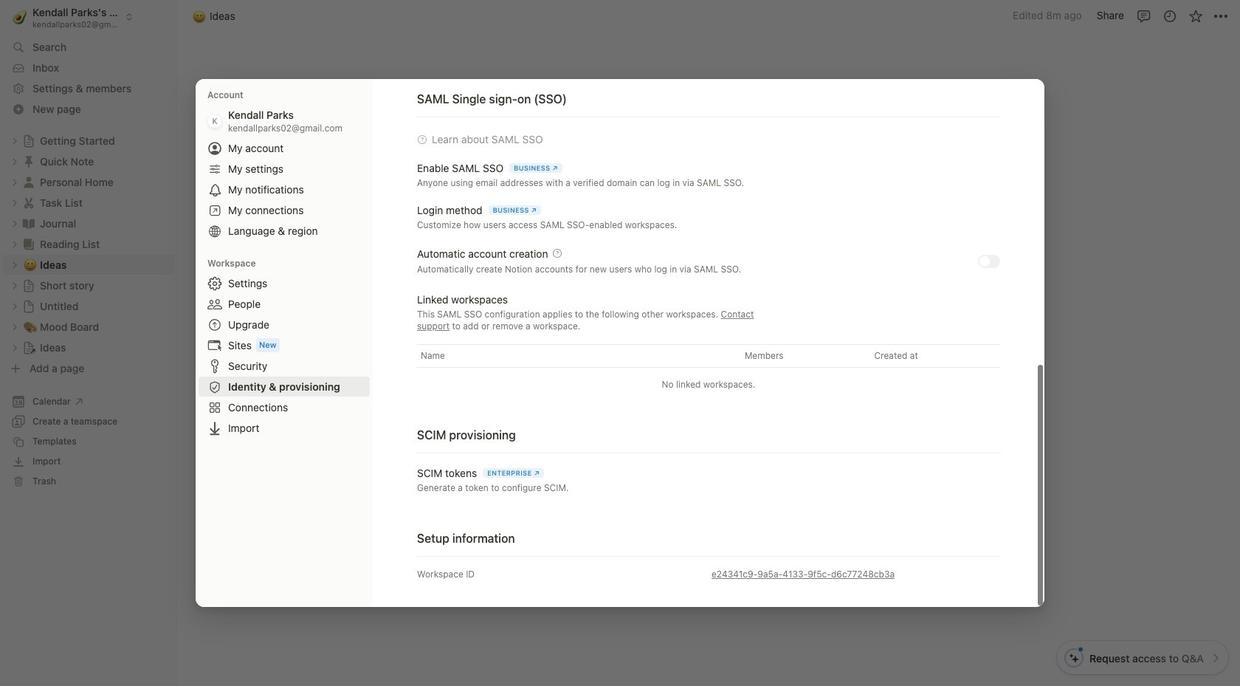 Task type: locate. For each thing, give the bounding box(es) containing it.
1 horizontal spatial 😀 image
[[450, 97, 507, 173]]

😀 image
[[193, 8, 206, 25], [450, 97, 507, 173]]

0 horizontal spatial 😀 image
[[193, 8, 206, 25]]

comments image
[[1137, 8, 1152, 23]]



Task type: vqa. For each thing, say whether or not it's contained in the screenshot.
🥑 "Icon"
yes



Task type: describe. For each thing, give the bounding box(es) containing it.
favorite image
[[1189, 8, 1203, 23]]

1 vertical spatial 😀 image
[[450, 97, 507, 173]]

updates image
[[1163, 8, 1178, 23]]

🥑 image
[[13, 8, 27, 26]]

0 vertical spatial 😀 image
[[193, 8, 206, 25]]



